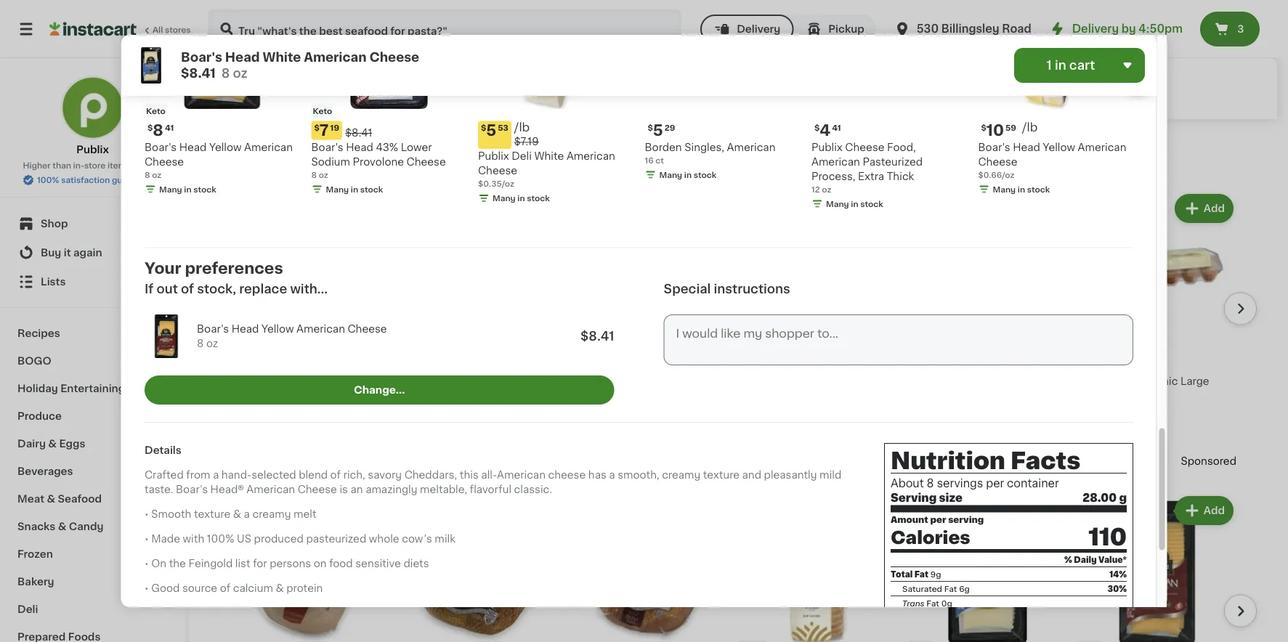 Task type: describe. For each thing, give the bounding box(es) containing it.
mild
[[819, 470, 841, 480]]

• for • on the feingold list for persons on food sensitive diets
[[144, 559, 148, 569]]

pasteurized
[[306, 534, 366, 544]]

• for • made with 100% us produced pasteurized whole cow's milk
[[144, 534, 148, 544]]

12
[[811, 186, 820, 194]]

3
[[1237, 24, 1244, 34]]

43%
[[376, 142, 398, 153]]

out
[[156, 283, 177, 295]]

in for boar's head 44% lower sodium provolone cheese $0.83/oz
[[269, 419, 276, 427]]

beverages link
[[9, 458, 177, 485]]

guarantee
[[112, 176, 154, 184]]

14
[[917, 357, 934, 372]]

13
[[238, 357, 255, 372]]

0 horizontal spatial less
[[592, 83, 616, 93]]

0 horizontal spatial 10
[[408, 357, 425, 372]]

saturated fat 6g
[[902, 585, 969, 593]]

cheese
[[548, 470, 585, 480]]

41 for 4
[[832, 124, 841, 132]]

$ for $ 5 29
[[647, 124, 653, 132]]

(refinery
[[647, 68, 691, 79]]

buy it again
[[41, 248, 102, 258]]

93
[[1098, 358, 1109, 366]]

1 horizontal spatial 4
[[577, 357, 588, 372]]

• for • good source of calcium & protein
[[144, 583, 148, 594]]

product group containing 14
[[909, 191, 1067, 429]]

many for $ 5 53 /lb $7.19 publix deli white american cheese $0.35/oz
[[492, 195, 515, 203]]

head inside boar's head yellow american cheese $0.66/oz
[[1012, 142, 1040, 153]]

feingold
[[188, 559, 232, 569]]

candy
[[69, 522, 103, 532]]

oz inside boar's head white american cheese $8.41 8 oz
[[232, 67, 247, 80]]

syrup
[[693, 68, 723, 79]]

product group containing 10
[[399, 191, 557, 432]]

53
[[497, 124, 508, 132]]

per for amount
[[930, 516, 946, 524]]

3 button
[[1200, 12, 1260, 46]]

$ for $ 8 41
[[147, 124, 152, 132]]

• for • smooth texture & a creamy melt
[[144, 509, 148, 520]]

hand-
[[221, 470, 251, 480]]

ct inside borden singles, american 16 ct
[[655, 157, 664, 165]]

2 horizontal spatial 4
[[819, 123, 830, 138]]

produced
[[254, 534, 303, 544]]

product group containing 2
[[739, 191, 897, 415]]

delivery by 4:50pm link
[[1049, 20, 1183, 38]]

boar's head yellow american cheese image
[[144, 315, 188, 359]]

list
[[235, 559, 250, 569]]

instacart logo image
[[49, 20, 137, 38]]

sodium inside boar's head 44% lower sodium provolone cheese $0.83/oz
[[230, 391, 268, 401]]

& for eggs
[[48, 439, 57, 449]]

ovengold
[[330, 74, 394, 87]]

in for boar's head yellow american cheese 8 oz
[[184, 186, 191, 194]]

turkey breast water contains less than 1.5% of salt,sugar, sodium phosphate,dextrose, coated with: dextrose sea salt honey solids (refinery syrup honey) paprika,spices onion 2% or less of natural flavors, extractives of paprika and turmeric.
[[577, 39, 892, 108]]

satisfaction
[[61, 176, 110, 184]]

in for boar's head yellow american cheese $0.66/oz
[[1017, 186, 1025, 194]]

roasted
[[397, 74, 451, 87]]

if
[[144, 283, 153, 295]]

many in stock for boar's head 44% lower sodium provolone cheese $0.83/oz
[[244, 419, 301, 427]]

each
[[953, 356, 982, 367]]

30%
[[1107, 585, 1126, 593]]

increment quantity of boar's head white american cheese image
[[1041, 502, 1058, 520]]

nutrition facts
[[890, 450, 1080, 473]]

greenwise organic large brown eggs
[[1078, 376, 1209, 401]]

& for seafood
[[47, 494, 55, 504]]

2 horizontal spatial of
[[810, 39, 823, 50]]

delivery for delivery by 4:50pm
[[1072, 24, 1119, 34]]

turmeric.
[[577, 97, 624, 108]]

bakery link
[[9, 568, 177, 596]]

delivery button
[[700, 15, 793, 44]]

$13.29 per pound element
[[230, 355, 388, 374]]

savory
[[367, 470, 401, 480]]

0 vertical spatial of
[[180, 283, 194, 295]]

many for borden singles, american 16 ct
[[659, 171, 682, 179]]

publix inside publix cheese food, american pasteurized process, extra thick 12 oz
[[811, 142, 842, 153]]

0 horizontal spatial ingredients
[[144, 608, 204, 618]]

american inside boar's head white american cheese $8.41 8 oz
[[303, 51, 366, 64]]

I would like my shopper to... text field
[[663, 315, 1133, 366]]

2 vertical spatial $8.41
[[580, 331, 614, 343]]

cheese inside boar's head white american cheese $0.66/oz
[[399, 391, 439, 401]]

eggs inside "greenwise organic large brown eggs"
[[1113, 391, 1139, 401]]

trans fat 0g
[[902, 600, 952, 608]]

cheese inside boar's head 44% lower sodium provolone cheese $0.83/oz
[[325, 391, 364, 401]]

dairy
[[17, 439, 46, 449]]

breast inside the boar's head ovengold roasted turkey breast $15.99 /lb 0.61 lb
[[502, 74, 545, 87]]

cheese inside boar's head yellow american cheese $0.66/oz
[[978, 157, 1017, 167]]

$ 14 06
[[911, 357, 947, 372]]

$10.59 per pound element for yellow
[[978, 121, 1133, 140]]

1 vertical spatial eggs
[[59, 439, 85, 449]]

boar's inside $ 7 19 $8.41 boar's head 43% lower sodium provolone cheese 8 oz
[[311, 142, 343, 153]]

head inside the boar's head ovengold roasted turkey breast $15.99 /lb 0.61 lb
[[293, 74, 327, 87]]

stock for $ 5 53 /lb $7.19 publix deli white american cheese $0.35/oz
[[527, 195, 549, 203]]

your preferences
[[144, 261, 283, 276]]

you
[[318, 454, 349, 469]]

$ 5 29
[[647, 123, 675, 138]]

honey)
[[726, 68, 764, 79]]

stock,
[[197, 283, 236, 295]]

cart
[[1069, 59, 1095, 72]]

lb
[[346, 90, 358, 103]]

billingsley
[[941, 24, 999, 34]]

keto for 8
[[146, 107, 165, 115]]

0 vertical spatial less
[[730, 39, 754, 50]]

stock for boar's head yellow american cheese $0.66/oz
[[1027, 186, 1050, 194]]

about
[[890, 478, 923, 489]]

hoagie
[[641, 376, 677, 386]]

1 vertical spatial texture
[[194, 509, 230, 520]]

item carousel region containing 8
[[124, 0, 1153, 219]]

change... button
[[144, 376, 614, 405]]

in for borden singles, american 16 ct
[[684, 171, 691, 179]]

many for publix cheese food, american pasteurized process, extra thick 12 oz
[[826, 200, 849, 208]]

1 horizontal spatial a
[[243, 509, 249, 520]]

add for greenwise organic large brown eggs
[[1204, 204, 1225, 214]]

borden singles, american 16 ct
[[644, 142, 775, 165]]

many down 'brown' on the right of the page
[[1093, 419, 1116, 427]]

publix inside $ 5 53 /lb $7.19 publix deli white american cheese $0.35/oz
[[478, 151, 509, 162]]

head inside boar's head 44% lower sodium provolone cheese $0.83/oz
[[264, 376, 292, 386]]

daily
[[1074, 556, 1096, 564]]

meltable,
[[420, 485, 467, 495]]

product group containing 1 ct
[[909, 493, 1067, 642]]

holiday entertaining
[[17, 384, 125, 394]]

pasteurized
[[862, 157, 922, 167]]

28.00
[[1082, 493, 1116, 504]]

boar's inside the boar's head ovengold roasted turkey breast $15.99 /lb 0.61 lb
[[248, 74, 290, 87]]

keto for $8.41
[[312, 107, 332, 115]]

lower inside boar's head 44% lower sodium provolone cheese $0.83/oz
[[319, 376, 350, 386]]

prices
[[128, 162, 154, 170]]

each (est.)
[[953, 356, 1015, 367]]

on
[[313, 559, 326, 569]]

cheese inside crafted from a hand-selected blend of rich, savory cheddars, this all-american cheese has a smooth, creamy texture and pleasantly mild taste. boar's head® american cheese is an amazingly meltable, flavorful classic.
[[297, 485, 337, 495]]

many in stock down 'brown' on the right of the page
[[1093, 419, 1150, 427]]

1 horizontal spatial 100%
[[206, 534, 234, 544]]

530
[[917, 24, 939, 34]]

details
[[144, 445, 181, 456]]

road
[[1002, 24, 1031, 34]]

$ for $ 14 06
[[911, 358, 917, 366]]

many for boar's head yellow american cheese 8 oz
[[159, 186, 182, 194]]

on
[[151, 559, 166, 569]]

many in stock for boar's head yellow american cheese 8 oz
[[159, 186, 216, 194]]

singles,
[[684, 142, 724, 153]]

8 inside boar's head white american cheese $8.41 8 oz
[[221, 67, 229, 80]]

amazingly
[[365, 485, 417, 495]]

paprika,spices
[[766, 68, 840, 79]]

1 for 1 ct
[[999, 506, 1003, 516]]

$ 2 87
[[742, 357, 768, 372]]

turkey inside turkey breast water contains less than 1.5% of salt,sugar, sodium phosphate,dextrose, coated with: dextrose sea salt honey solids (refinery syrup honey) paprika,spices onion 2% or less of natural flavors, extractives of paprika and turmeric.
[[577, 39, 611, 50]]

$8.41 inside boar's head white american cheese $8.41 8 oz
[[181, 67, 215, 80]]

59
[[1005, 124, 1016, 132]]

$ for $ 2 87
[[742, 358, 747, 366]]

servings
[[937, 478, 983, 489]]

recipes link
[[9, 320, 177, 347]]

16
[[644, 157, 653, 165]]

sodium inside turkey breast water contains less than 1.5% of salt,sugar, sodium phosphate,dextrose, coated with: dextrose sea salt honey solids (refinery syrup honey) paprika,spices onion 2% or less of natural flavors, extractives of paprika and turmeric.
[[577, 54, 616, 64]]

with...
[[290, 283, 327, 295]]

boar's inside boar's head white american cheese $0.66/oz
[[399, 376, 431, 386]]

buy
[[41, 248, 61, 258]]

& for candy
[[58, 522, 66, 532]]

food,
[[887, 142, 915, 153]]

sensitive
[[355, 559, 401, 569]]

flavors,
[[673, 83, 712, 93]]

white for boar's head white american cheese $0.66/oz
[[464, 376, 494, 386]]

many in stock up nutrition
[[923, 417, 980, 425]]

4 publix bakery hoagie rolls 4 ct
[[569, 357, 705, 398]]

boar's inside boar's head yellow american cheese $0.66/oz
[[978, 142, 1010, 153]]

$10.59 per pound element for white
[[399, 355, 557, 374]]

american inside $ 5 53 /lb $7.19 publix deli white american cheese $0.35/oz
[[566, 151, 615, 162]]

nsored
[[1201, 456, 1236, 467]]

stock for boar's head 44% lower sodium provolone cheese $0.83/oz
[[278, 419, 301, 427]]

deli inside 'link'
[[17, 604, 38, 615]]

/lb for 5
[[514, 122, 529, 134]]

this
[[459, 470, 478, 480]]

stock for publix cheese food, american pasteurized process, extra thick 12 oz
[[860, 200, 883, 208]]

breast inside turkey breast water contains less than 1.5% of salt,sugar, sodium phosphate,dextrose, coated with: dextrose sea salt honey solids (refinery syrup honey) paprika,spices onion 2% or less of natural flavors, extractives of paprika and turmeric.
[[614, 39, 647, 50]]

publix cheese food, american pasteurized process, extra thick 12 oz
[[811, 142, 922, 194]]

item
[[107, 162, 126, 170]]

$0.66/oz for boar's head yellow american cheese
[[978, 171, 1014, 179]]

preferences
[[185, 261, 283, 276]]

many in stock for publix cheese food, american pasteurized process, extra thick 12 oz
[[826, 200, 883, 208]]

read more
[[577, 97, 634, 108]]

stock for $ 7 19 $8.41 boar's head 43% lower sodium provolone cheese 8 oz
[[360, 186, 383, 194]]

bogo link
[[9, 347, 177, 375]]

provolone inside $ 7 19 $8.41 boar's head 43% lower sodium provolone cheese 8 oz
[[352, 157, 404, 167]]

oz inside $ 7 19 $8.41 boar's head 43% lower sodium provolone cheese 8 oz
[[318, 171, 328, 179]]

boar's head yellow american cheese 8 oz inside item carousel region
[[144, 142, 292, 179]]

stock for borden singles, american 16 ct
[[693, 171, 716, 179]]

with
[[182, 534, 204, 544]]

smooth,
[[617, 470, 659, 480]]

sodium inside $ 7 19 $8.41 boar's head 43% lower sodium provolone cheese 8 oz
[[311, 157, 350, 167]]

taste.
[[144, 485, 173, 495]]

1 horizontal spatial yellow
[[261, 324, 294, 335]]

stock for boar's head yellow american cheese 8 oz
[[193, 186, 216, 194]]

10 inside $ 10 59 /lb
[[986, 123, 1004, 138]]



Task type: vqa. For each thing, say whether or not it's contained in the screenshot.
Total time 25 min
no



Task type: locate. For each thing, give the bounding box(es) containing it.
1 vertical spatial creamy
[[252, 509, 291, 520]]

& up us
[[233, 509, 241, 520]]

1 horizontal spatial $0.66/oz
[[978, 171, 1014, 179]]

0 horizontal spatial of
[[618, 83, 631, 93]]

less up the coated
[[730, 39, 754, 50]]

1 41 from the left
[[164, 124, 173, 132]]

sea
[[845, 54, 864, 64]]

than
[[757, 39, 782, 50]]

breast up 53
[[502, 74, 545, 87]]

1 horizontal spatial deli
[[511, 151, 531, 162]]

creamy up produced
[[252, 509, 291, 520]]

per down nutrition facts
[[986, 478, 1004, 489]]

1 • from the top
[[144, 509, 148, 520]]

8 inside $ 7 19 $8.41 boar's head 43% lower sodium provolone cheese 8 oz
[[311, 171, 316, 179]]

& left protein
[[275, 583, 283, 594]]

%
[[1064, 556, 1072, 564]]

2 horizontal spatial 5
[[1087, 357, 1097, 372]]

• left smooth
[[144, 509, 148, 520]]

0 horizontal spatial $0.66/oz
[[399, 405, 436, 413]]

$0.35/oz
[[478, 180, 514, 188]]

1 vertical spatial boar's head yellow american cheese 8 oz
[[197, 324, 387, 349]]

0 vertical spatial fat
[[914, 571, 928, 579]]

higher than in-store item prices
[[23, 162, 154, 170]]

$0.66/oz for boar's head white american cheese
[[399, 405, 436, 413]]

fat left 0g on the bottom right of page
[[926, 600, 939, 608]]

0 vertical spatial $0.66/oz
[[978, 171, 1014, 179]]

head inside boar's head white american cheese $0.66/oz
[[434, 376, 461, 386]]

/lb inside $ 10 59 /lb
[[1022, 122, 1037, 134]]

3 • from the top
[[144, 559, 148, 569]]

lists
[[41, 277, 66, 287]]

1 vertical spatial less
[[592, 83, 616, 93]]

creamy inside crafted from a hand-selected blend of rich, savory cheddars, this all-american cheese has a smooth, creamy texture and pleasantly mild taste. boar's head® american cheese is an amazingly meltable, flavorful classic.
[[662, 470, 700, 480]]

/lb for 10
[[1022, 122, 1037, 134]]

1 vertical spatial breast
[[502, 74, 545, 87]]

head inside boar's head white american cheese $8.41 8 oz
[[225, 51, 259, 64]]

oz
[[232, 67, 247, 80], [152, 171, 161, 179], [318, 171, 328, 179], [822, 186, 831, 194], [206, 339, 218, 349]]

1 vertical spatial ct
[[577, 390, 585, 398]]

meat
[[17, 494, 44, 504]]

2 vertical spatial fat
[[926, 600, 939, 608]]

in for $ 7 19 $8.41 boar's head 43% lower sodium provolone cheese 8 oz
[[350, 186, 358, 194]]

process,
[[811, 171, 855, 182]]

1 horizontal spatial bakery
[[603, 376, 638, 386]]

produce link
[[9, 402, 177, 430]]

delivery for delivery
[[737, 24, 780, 34]]

$ inside '$ 5 29'
[[647, 124, 653, 132]]

ingredients up honey
[[577, 25, 637, 35]]

of up dextrose
[[810, 39, 823, 50]]

higher than in-store item prices link
[[23, 160, 162, 171]]

cheese inside $ 7 19 $8.41 boar's head 43% lower sodium provolone cheese 8 oz
[[406, 157, 446, 167]]

1 left "cart" on the top
[[1046, 59, 1051, 72]]

in for boar's head white american cheese $0.66/oz
[[439, 419, 446, 427]]

head up $15.99
[[225, 51, 259, 64]]

head left 'often'
[[179, 142, 206, 153]]

many down boar's head yellow american cheese $0.66/oz
[[992, 186, 1015, 194]]

of inside crafted from a hand-selected blend of rich, savory cheddars, this all-american cheese has a smooth, creamy texture and pleasantly mild taste. boar's head® american cheese is an amazingly meltable, flavorful classic.
[[330, 470, 340, 480]]

1 horizontal spatial per
[[986, 478, 1004, 489]]

0 horizontal spatial 1
[[999, 506, 1003, 516]]

delivery inside button
[[737, 24, 780, 34]]

1 vertical spatial turkey
[[454, 74, 499, 87]]

ingredients
[[577, 25, 637, 35], [144, 608, 204, 618]]

head inside $ 7 19 $8.41 boar's head 43% lower sodium provolone cheese 8 oz
[[346, 142, 373, 153]]

less up read more
[[592, 83, 616, 93]]

0 horizontal spatial white
[[262, 51, 301, 64]]

10 up change... button
[[408, 357, 425, 372]]

boar's head yellow american cheese 8 oz down $ 8 41
[[144, 142, 292, 179]]

add button for greenwise organic large brown eggs
[[1176, 196, 1232, 222]]

2 horizontal spatial yellow
[[1042, 142, 1075, 153]]

/lb inside $ 5 53 /lb $7.19 publix deli white american cheese $0.35/oz
[[514, 122, 529, 134]]

many in stock for $ 5 53 /lb $7.19 publix deli white american cheese $0.35/oz
[[492, 195, 549, 203]]

turkey inside the boar's head ovengold roasted turkey breast $15.99 /lb 0.61 lb
[[454, 74, 499, 87]]

bakery
[[603, 376, 638, 386], [17, 577, 54, 587]]

2 horizontal spatial a
[[609, 470, 615, 480]]

in for $ 5 53 /lb $7.19 publix deli white american cheese $0.35/oz
[[517, 195, 525, 203]]

100% down higher
[[37, 176, 59, 184]]

rolls
[[680, 376, 705, 386]]

/lb left '0.61'
[[294, 90, 312, 103]]

seafood
[[58, 494, 102, 504]]

an
[[350, 485, 363, 495]]

$ for $ 4 41
[[814, 124, 819, 132]]

$ left 19
[[314, 124, 319, 132]]

$ inside $ 5 93
[[1081, 358, 1087, 366]]

frozen
[[17, 549, 53, 559]]

1 vertical spatial of
[[330, 470, 340, 480]]

yellow for 8
[[209, 142, 241, 153]]

0 vertical spatial per
[[986, 478, 1004, 489]]

american inside borden singles, american 16 ct
[[727, 142, 775, 153]]

0 vertical spatial deli
[[511, 151, 531, 162]]

stock for boar's head white american cheese $0.66/oz
[[448, 419, 471, 427]]

source
[[182, 583, 217, 594]]

0 vertical spatial bakery
[[603, 376, 638, 386]]

$0.66/oz down $ 10 59 /lb
[[978, 171, 1014, 179]]

salt
[[867, 54, 886, 64]]

$ left 29
[[647, 124, 653, 132]]

sodium down 7
[[311, 157, 350, 167]]

is
[[339, 485, 348, 495]]

cheese inside publix cheese food, american pasteurized process, extra thick 12 oz
[[845, 142, 884, 153]]

deli inside $ 5 53 /lb $7.19 publix deli white american cheese $0.35/oz
[[511, 151, 531, 162]]

10 left 59
[[986, 123, 1004, 138]]

$ inside $ 2 87
[[742, 358, 747, 366]]

1 in cart
[[1046, 59, 1095, 72]]

texture inside crafted from a hand-selected blend of rich, savory cheddars, this all-american cheese has a smooth, creamy texture and pleasantly mild taste. boar's head® american cheese is an amazingly meltable, flavorful classic.
[[703, 470, 739, 480]]

7
[[319, 123, 328, 138]]

1 horizontal spatial creamy
[[662, 470, 700, 480]]

yellow for /lb
[[1042, 142, 1075, 153]]

provolone down 44%
[[271, 391, 322, 401]]

head right change... at left
[[434, 376, 461, 386]]

provolone
[[352, 157, 404, 167], [271, 391, 322, 401]]

$ left 87 on the right of page
[[742, 358, 747, 366]]

smooth
[[151, 509, 191, 520]]

creamy
[[662, 470, 700, 480], [252, 509, 291, 520]]

0 horizontal spatial 41
[[164, 124, 173, 132]]

1 vertical spatial 100%
[[206, 534, 234, 544]]

produce
[[17, 411, 62, 421]]

19
[[330, 124, 339, 132]]

1 horizontal spatial /lb
[[514, 122, 529, 134]]

many in stock for borden singles, american 16 ct
[[659, 171, 716, 179]]

boar's inside crafted from a hand-selected blend of rich, savory cheddars, this all-american cheese has a smooth, creamy texture and pleasantly mild taste. boar's head® american cheese is an amazingly meltable, flavorful classic.
[[175, 485, 207, 495]]

oz inside publix cheese food, american pasteurized process, extra thick 12 oz
[[822, 186, 831, 194]]

1 horizontal spatial $10.59 per pound element
[[978, 121, 1133, 140]]

5 left 29
[[653, 123, 663, 138]]

$ inside $ 14 06
[[911, 358, 917, 366]]

$8.41 inside $ 7 19 $8.41 boar's head 43% lower sodium provolone cheese 8 oz
[[345, 128, 372, 138]]

lower right 44%
[[319, 376, 350, 386]]

of down solids at top
[[618, 83, 631, 93]]

meat & seafood link
[[9, 485, 177, 513]]

publix logo image
[[61, 76, 125, 139]]

many for boar's head yellow american cheese $0.66/oz
[[992, 186, 1015, 194]]

5 inside $ 5 53 /lb $7.19 publix deli white american cheese $0.35/oz
[[486, 123, 496, 138]]

0 horizontal spatial a
[[212, 470, 218, 480]]

06
[[936, 358, 947, 366]]

sodium up $0.83/oz
[[230, 391, 268, 401]]

calories
[[890, 529, 970, 547]]

many in stock down boar's head white american cheese $0.66/oz
[[414, 419, 471, 427]]

head left 44%
[[264, 376, 292, 386]]

remove boar's head white american cheese image
[[958, 502, 975, 520]]

$0.66/oz inside boar's head yellow american cheese $0.66/oz
[[978, 171, 1014, 179]]

0 vertical spatial $10.59 per pound element
[[978, 121, 1133, 140]]

1 down servings per container on the bottom
[[999, 506, 1003, 516]]

white inside $ 5 53 /lb $7.19 publix deli white american cheese $0.35/oz
[[534, 151, 564, 162]]

product group containing 5
[[1078, 191, 1236, 432]]

/lb up $7.19
[[514, 122, 529, 134]]

dairy & eggs link
[[9, 430, 177, 458]]

total
[[890, 571, 912, 579]]

100% inside 100% satisfaction guarantee button
[[37, 176, 59, 184]]

higher
[[23, 162, 51, 170]]

1 in cart field
[[1014, 48, 1145, 83]]

item carousel region
[[124, 0, 1153, 219], [230, 185, 1257, 447], [230, 488, 1257, 642]]

white inside boar's head white american cheese $8.41 8 oz
[[262, 51, 301, 64]]

28.00 g
[[1082, 493, 1126, 504]]

1 horizontal spatial 1
[[1046, 59, 1051, 72]]

$ 7 19 $8.41 boar's head 43% lower sodium provolone cheese 8 oz
[[311, 123, 446, 179]]

2 horizontal spatial sodium
[[577, 54, 616, 64]]

head left 43%
[[346, 142, 373, 153]]

$ inside $ 7 19 $8.41 boar's head 43% lower sodium provolone cheese 8 oz
[[314, 124, 319, 132]]

5 left 93
[[1087, 357, 1097, 372]]

0 horizontal spatial creamy
[[252, 509, 291, 520]]

100% left us
[[206, 534, 234, 544]]

$ for $ 5 53 /lb $7.19 publix deli white american cheese $0.35/oz
[[481, 124, 486, 132]]

many up cheddars,
[[414, 419, 437, 427]]

1 vertical spatial $0.66/oz
[[399, 405, 436, 413]]

$ left '06'
[[911, 358, 917, 366]]

& right dairy
[[48, 439, 57, 449]]

more
[[606, 97, 634, 108]]

brown
[[1078, 391, 1111, 401]]

1 horizontal spatial sodium
[[311, 157, 350, 167]]

100% satisfaction guarantee
[[37, 176, 154, 184]]

product group containing 13
[[230, 191, 388, 432]]

rich,
[[343, 470, 365, 480]]

cheese inside $ 5 53 /lb $7.19 publix deli white american cheese $0.35/oz
[[478, 166, 517, 176]]

1 horizontal spatial delivery
[[1072, 24, 1119, 34]]

crafted
[[144, 470, 183, 480]]

provolone inside boar's head 44% lower sodium provolone cheese $0.83/oz
[[271, 391, 322, 401]]

bakery inside 4 publix bakery hoagie rolls 4 ct
[[603, 376, 638, 386]]

add for 2
[[864, 204, 885, 214]]

product group
[[230, 191, 388, 432], [399, 191, 557, 432], [739, 191, 897, 415], [909, 191, 1067, 429], [1078, 191, 1236, 432], [399, 493, 557, 642], [739, 493, 897, 642], [909, 493, 1067, 642], [1078, 493, 1236, 642]]

item carousel region containing add
[[230, 488, 1257, 642]]

1 horizontal spatial $8.41
[[345, 128, 372, 138]]

2 • from the top
[[144, 534, 148, 544]]

many up nutrition
[[923, 417, 946, 425]]

$ inside $ 5 53 /lb $7.19 publix deli white american cheese $0.35/oz
[[481, 124, 486, 132]]

lower right 43%
[[400, 142, 432, 153]]

many in stock down borden singles, american 16 ct
[[659, 171, 716, 179]]

natural
[[634, 83, 671, 93]]

many for $ 7 19 $8.41 boar's head 43% lower sodium provolone cheese 8 oz
[[325, 186, 348, 194]]

eggs down produce link
[[59, 439, 85, 449]]

amount
[[890, 516, 928, 524]]

delivery
[[1072, 24, 1119, 34], [737, 24, 780, 34]]

fat left 9g
[[914, 571, 928, 579]]

yellow inside boar's head yellow american cheese $0.66/oz
[[1042, 142, 1075, 153]]

1 vertical spatial $8.41
[[345, 128, 372, 138]]

1 vertical spatial bakery
[[17, 577, 54, 587]]

5 for greenwise organic large brown eggs
[[1087, 357, 1097, 372]]

0 vertical spatial turkey
[[577, 39, 611, 50]]

1 horizontal spatial eggs
[[1113, 391, 1139, 401]]

delivery up than
[[737, 24, 780, 34]]

per up calories
[[930, 516, 946, 524]]

servings per container
[[937, 478, 1059, 489]]

protein
[[286, 583, 322, 594]]

$ 5 93
[[1081, 357, 1109, 372]]

bakery left hoagie
[[603, 376, 638, 386]]

delivery left "by"
[[1072, 24, 1119, 34]]

0 horizontal spatial 100%
[[37, 176, 59, 184]]

0 horizontal spatial eggs
[[59, 439, 85, 449]]

american inside publix cheese food, american pasteurized process, extra thick 12 oz
[[811, 157, 860, 167]]

of down you
[[330, 470, 340, 480]]

/lb inside the boar's head ovengold roasted turkey breast $15.99 /lb 0.61 lb
[[294, 90, 312, 103]]

many in stock down extra
[[826, 200, 883, 208]]

1 vertical spatial 1
[[999, 506, 1003, 516]]

$0.66/oz down change... at left
[[399, 405, 436, 413]]

$ for $ 7 19 $8.41 boar's head 43% lower sodium provolone cheese 8 oz
[[314, 124, 319, 132]]

a right the "from"
[[212, 470, 218, 480]]

0 horizontal spatial delivery
[[737, 24, 780, 34]]

american inside boar's head white american cheese $0.66/oz
[[496, 376, 545, 386]]

2 41 from the left
[[832, 124, 841, 132]]

per for servings
[[986, 478, 1004, 489]]

$ for $ 10 59 /lb
[[981, 124, 986, 132]]

many in stock down boar's head yellow american cheese $0.66/oz
[[992, 186, 1050, 194]]

many in stock down "with"
[[325, 186, 383, 194]]

0 vertical spatial ct
[[655, 157, 664, 165]]

read more button
[[577, 95, 634, 110]]

cheese inside boar's head white american cheese $8.41 8 oz
[[369, 51, 419, 64]]

many in stock down $0.35/oz
[[492, 195, 549, 203]]

1 vertical spatial sodium
[[311, 157, 350, 167]]

$8.41 up 4 publix bakery hoagie rolls 4 ct
[[580, 331, 614, 343]]

add button for boar's head white american cheese
[[497, 196, 553, 222]]

1 vertical spatial ingredients
[[144, 608, 204, 618]]

0 horizontal spatial /lb
[[294, 90, 312, 103]]

2 vertical spatial white
[[464, 376, 494, 386]]

1 horizontal spatial 10
[[986, 123, 1004, 138]]

$ for $ 5 93
[[1081, 358, 1087, 366]]

of right out
[[180, 283, 194, 295]]

breast up solids at top
[[614, 39, 647, 50]]

holiday entertaining link
[[9, 375, 177, 402]]

1 vertical spatial 10
[[408, 357, 425, 372]]

many down $0.83/oz
[[244, 419, 267, 427]]

in-
[[73, 162, 84, 170]]

0 horizontal spatial deli
[[17, 604, 38, 615]]

0 vertical spatial breast
[[614, 39, 647, 50]]

ct inside 4 publix bakery hoagie rolls 4 ct
[[577, 390, 585, 398]]

whole
[[369, 534, 399, 544]]

29
[[664, 124, 675, 132]]

in for publix cheese food, american pasteurized process, extra thick 12 oz
[[851, 200, 858, 208]]

special instructions
[[663, 283, 790, 295]]

of down "paprika,spices" on the right of the page
[[774, 83, 787, 93]]

2 horizontal spatial ct
[[1006, 506, 1017, 516]]

many down process,
[[826, 200, 849, 208]]

1 inside field
[[1046, 59, 1051, 72]]

1 vertical spatial per
[[930, 516, 946, 524]]

publix inside 4 publix bakery hoagie rolls 4 ct
[[569, 376, 600, 386]]

• left made
[[144, 534, 148, 544]]

0 horizontal spatial per
[[930, 516, 946, 524]]

0 horizontal spatial $8.41
[[181, 67, 215, 80]]

ingredients down 'good'
[[144, 608, 204, 618]]

instructions
[[713, 283, 790, 295]]

ingredients inside button
[[577, 25, 637, 35]]

0 horizontal spatial ct
[[577, 390, 585, 398]]

us
[[237, 534, 251, 544]]

add button for 2
[[836, 196, 893, 222]]

4 • from the top
[[144, 583, 148, 594]]

lower inside $ 7 19 $8.41 boar's head 43% lower sodium provolone cheese 8 oz
[[400, 142, 432, 153]]

& left candy
[[58, 522, 66, 532]]

in inside 1 in cart field
[[1054, 59, 1066, 72]]

41 inside $ 8 41
[[164, 124, 173, 132]]

1 horizontal spatial white
[[464, 376, 494, 386]]

amount per serving
[[890, 516, 983, 524]]

0 horizontal spatial 4
[[569, 390, 575, 398]]

1 vertical spatial provolone
[[271, 391, 322, 401]]

& right meat
[[47, 494, 55, 504]]

eggs down greenwise
[[1113, 391, 1139, 401]]

1 vertical spatial deli
[[17, 604, 38, 615]]

1 horizontal spatial less
[[730, 39, 754, 50]]

0 vertical spatial 10
[[986, 123, 1004, 138]]

extractives
[[715, 83, 772, 93]]

5
[[486, 123, 496, 138], [653, 123, 663, 138], [1087, 357, 1097, 372]]

$7.19 original price: $8.41 element
[[311, 121, 466, 140]]

extra
[[858, 171, 884, 182]]

of
[[810, 39, 823, 50], [618, 83, 631, 93], [774, 83, 787, 93]]

many for boar's head white american cheese $0.66/oz
[[414, 419, 437, 427]]

shop
[[41, 219, 68, 229]]

boar's inside boar's head 44% lower sodium provolone cheese $0.83/oz
[[230, 376, 262, 386]]

boar's inside boar's head white american cheese $8.41 8 oz
[[181, 51, 222, 64]]

0 vertical spatial provolone
[[352, 157, 404, 167]]

a right the has in the bottom left of the page
[[609, 470, 615, 480]]

$14.06 each (estimated) element
[[909, 355, 1067, 374]]

1 horizontal spatial of
[[220, 583, 230, 594]]

$ inside $ 4 41
[[814, 124, 819, 132]]

boar's head white american cheese $8.41 8 oz
[[181, 51, 419, 80]]

boar's head yellow american cheese 8 oz up $13.29 per pound element
[[197, 324, 387, 349]]

1 vertical spatial fat
[[944, 585, 957, 593]]

0 vertical spatial eggs
[[1113, 391, 1139, 401]]

1 for 1 in cart
[[1046, 59, 1051, 72]]

41 inside $ 4 41
[[832, 124, 841, 132]]

0 horizontal spatial breast
[[502, 74, 545, 87]]

$ left 53
[[481, 124, 486, 132]]

• left the on
[[144, 559, 148, 569]]

deli down frozen
[[17, 604, 38, 615]]

head up '0.61'
[[293, 74, 327, 87]]

0 vertical spatial texture
[[703, 470, 739, 480]]

turkey right roasted
[[454, 74, 499, 87]]

1 horizontal spatial ingredients
[[577, 25, 637, 35]]

0 vertical spatial lower
[[400, 142, 432, 153]]

0 horizontal spatial sodium
[[230, 391, 268, 401]]

turkey up honey
[[577, 39, 611, 50]]

many down $0.35/oz
[[492, 195, 515, 203]]

many for boar's head 44% lower sodium provolone cheese $0.83/oz
[[244, 419, 267, 427]]

$5.53 per pound original price: $7.19 element
[[478, 121, 633, 149]]

snacks & candy
[[17, 522, 103, 532]]

$ inside $ 8 41
[[147, 124, 152, 132]]

service type group
[[700, 15, 876, 44]]

white inside boar's head white american cheese $0.66/oz
[[464, 376, 494, 386]]

diets
[[403, 559, 429, 569]]

fat for total
[[914, 571, 928, 579]]

0 vertical spatial ingredients
[[577, 25, 637, 35]]

1 horizontal spatial breast
[[614, 39, 647, 50]]

american inside boar's head yellow american cheese $0.66/oz
[[1077, 142, 1126, 153]]

many in stock down $0.83/oz
[[244, 419, 301, 427]]

$8.41 down stores
[[181, 67, 215, 80]]

white for boar's head white american cheese $8.41 8 oz
[[262, 51, 301, 64]]

1 horizontal spatial texture
[[703, 470, 739, 480]]

1 horizontal spatial ct
[[655, 157, 664, 165]]

many in stock for boar's head yellow american cheese $0.66/oz
[[992, 186, 1050, 194]]

$10.59 per pound element up boar's head white american cheese $0.66/oz
[[399, 355, 557, 374]]

None search field
[[208, 9, 682, 49]]

add for boar's head white american cheese
[[525, 204, 546, 214]]

large
[[1180, 376, 1209, 386]]

less
[[730, 39, 754, 50], [592, 83, 616, 93]]

2 keto from the left
[[312, 107, 332, 115]]

2%
[[876, 68, 892, 79]]

deli down $7.19
[[511, 151, 531, 162]]

2 vertical spatial 4
[[569, 390, 575, 398]]

1 vertical spatial 4
[[577, 357, 588, 372]]

5 for borden singles, american
[[653, 123, 663, 138]]

texture left and
[[703, 470, 739, 480]]

$10.59 per pound element
[[978, 121, 1133, 140], [399, 355, 557, 374]]

publix
[[811, 142, 842, 153], [76, 145, 109, 155], [478, 151, 509, 162], [569, 376, 600, 386]]

$ inside $ 10 59 /lb
[[981, 124, 986, 132]]

white
[[262, 51, 301, 64], [534, 151, 564, 162], [464, 376, 494, 386]]

item carousel region containing 13
[[230, 185, 1257, 447]]

1 horizontal spatial keto
[[312, 107, 332, 115]]

many in stock for boar's head white american cheese $0.66/oz
[[414, 419, 471, 427]]

5 left 53
[[486, 123, 496, 138]]

sodium up honey
[[577, 54, 616, 64]]

recipes
[[17, 328, 60, 339]]

• smooth texture & a creamy melt
[[144, 509, 316, 520]]

stores
[[165, 26, 191, 34]]

a up us
[[243, 509, 249, 520]]

$ left 59
[[981, 124, 986, 132]]

1 keto from the left
[[146, 107, 165, 115]]

41 for 8
[[164, 124, 173, 132]]

1 vertical spatial lower
[[319, 376, 350, 386]]

of right source
[[220, 583, 230, 594]]

0 horizontal spatial texture
[[194, 509, 230, 520]]

0 vertical spatial sodium
[[577, 54, 616, 64]]

fat left 6g
[[944, 585, 957, 593]]

1 horizontal spatial of
[[774, 83, 787, 93]]

head up 13
[[231, 324, 259, 335]]

$ 8 41
[[147, 123, 173, 138]]

0 vertical spatial $8.41
[[181, 67, 215, 80]]

$ down paprika
[[814, 124, 819, 132]]

$ up prices
[[147, 124, 152, 132]]

bakery down frozen
[[17, 577, 54, 587]]

/lb right 59
[[1022, 122, 1037, 134]]

keto down '0.61'
[[312, 107, 332, 115]]

0 horizontal spatial 5
[[486, 123, 496, 138]]

fat for saturated
[[944, 585, 957, 593]]

greenwise
[[1078, 376, 1135, 386]]

boar's head yellow american cheese 8 oz
[[144, 142, 292, 179], [197, 324, 387, 349]]

all-
[[481, 470, 497, 480]]

$0.66/oz inside boar's head white american cheese $0.66/oz
[[399, 405, 436, 413]]

many down $ 8 41
[[159, 186, 182, 194]]

0 vertical spatial 1
[[1046, 59, 1051, 72]]

fat for trans
[[926, 600, 939, 608]]

1 horizontal spatial 41
[[832, 124, 841, 132]]

many down "with"
[[325, 186, 348, 194]]

creamy right smooth,
[[662, 470, 700, 480]]

snacks & candy link
[[9, 513, 177, 540]]

$ 10 59 /lb
[[981, 122, 1037, 138]]

14%
[[1109, 571, 1126, 579]]

serving
[[890, 493, 936, 504]]

many in stock for $ 7 19 $8.41 boar's head 43% lower sodium provolone cheese 8 oz
[[325, 186, 383, 194]]

0 vertical spatial 4
[[819, 123, 830, 138]]

add button
[[497, 196, 553, 222], [836, 196, 893, 222], [1176, 196, 1232, 222], [836, 498, 893, 524], [1176, 498, 1232, 524]]

or
[[577, 83, 589, 93]]

phosphate,dextrose,
[[618, 54, 724, 64]]

$ left 93
[[1081, 358, 1087, 366]]



